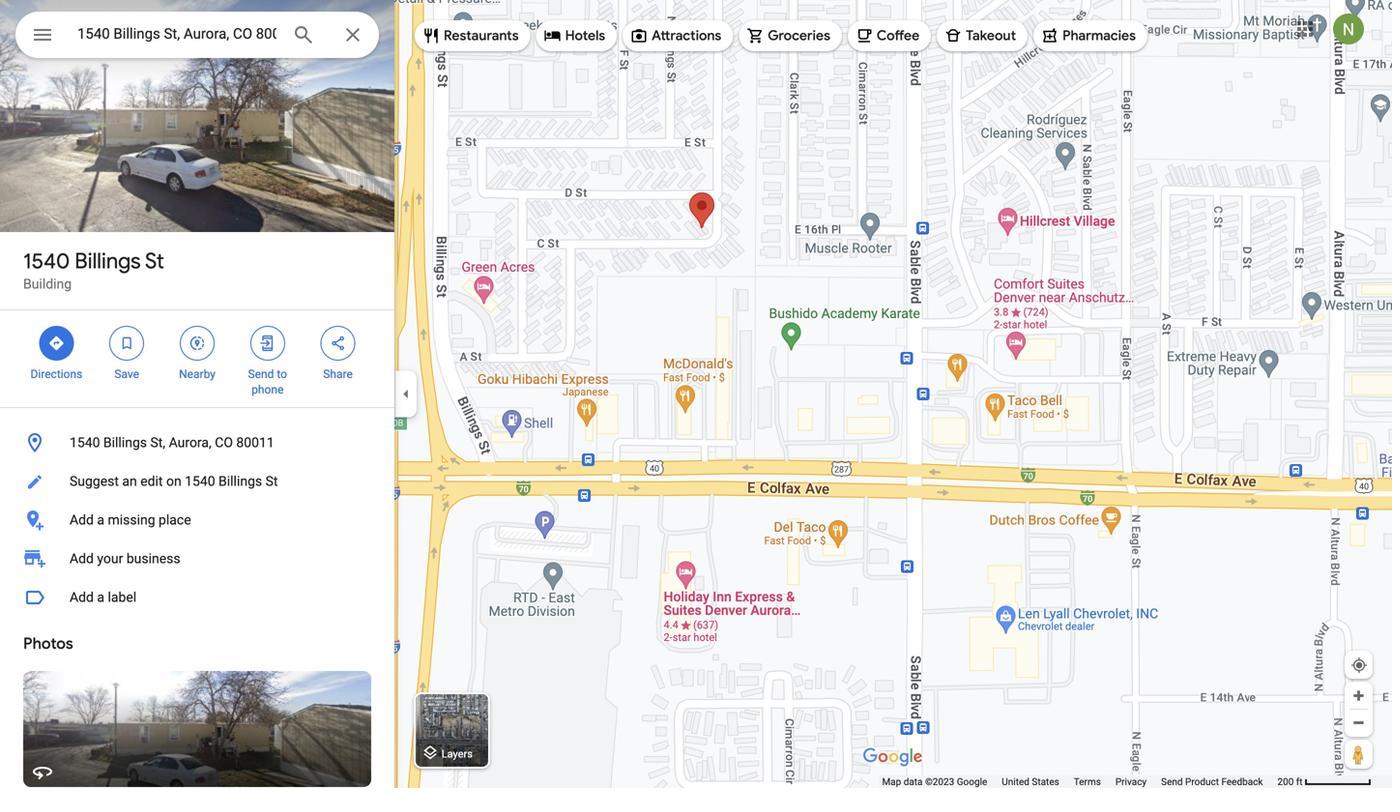Task type: describe. For each thing, give the bounding box(es) containing it.
st inside 1540 billings st building
[[145, 248, 164, 275]]

photos
[[23, 634, 73, 654]]

restaurants button
[[415, 13, 531, 59]]

united states
[[1002, 776, 1060, 788]]

states
[[1032, 776, 1060, 788]]

to
[[277, 368, 287, 381]]

privacy
[[1116, 776, 1147, 788]]

1540 for st,
[[70, 435, 100, 451]]

©2023
[[926, 776, 955, 788]]

suggest an edit on 1540 billings st
[[70, 473, 278, 489]]

1540 for st
[[23, 248, 70, 275]]

200 ft button
[[1278, 776, 1373, 788]]

product
[[1186, 776, 1220, 788]]

united states button
[[1002, 776, 1060, 788]]

coffee
[[877, 27, 920, 44]]

add your business
[[70, 551, 180, 567]]

an
[[122, 473, 137, 489]]

add for add a label
[[70, 590, 94, 606]]

pharmacies button
[[1034, 13, 1148, 59]]

google
[[957, 776, 988, 788]]

send product feedback button
[[1162, 776, 1264, 788]]

a for label
[[97, 590, 104, 606]]

share
[[323, 368, 353, 381]]

footer inside "google maps" element
[[883, 776, 1278, 788]]

suggest an edit on 1540 billings st button
[[0, 462, 395, 501]]

 button
[[15, 12, 70, 62]]

takeout
[[966, 27, 1017, 44]]

st inside button
[[266, 473, 278, 489]]

ft
[[1297, 776, 1303, 788]]

1540 billings st building
[[23, 248, 164, 292]]

pharmacies
[[1063, 27, 1137, 44]]

place
[[159, 512, 191, 528]]

google account: natalie lubich  
(natalie.lubich@adept.ai) image
[[1334, 14, 1365, 45]]

200 ft
[[1278, 776, 1303, 788]]

add for add a missing place
[[70, 512, 94, 528]]

nearby
[[179, 368, 216, 381]]

add for add your business
[[70, 551, 94, 567]]

united
[[1002, 776, 1030, 788]]

privacy button
[[1116, 776, 1147, 788]]

80011
[[236, 435, 274, 451]]

actions for 1540 billings st region
[[0, 310, 395, 407]]


[[31, 21, 54, 49]]

add a missing place
[[70, 512, 191, 528]]


[[48, 333, 65, 354]]

send to phone
[[248, 368, 287, 397]]

edit
[[140, 473, 163, 489]]

send product feedback
[[1162, 776, 1264, 788]]

suggest
[[70, 473, 119, 489]]

map data ©2023 google
[[883, 776, 988, 788]]

zoom out image
[[1352, 716, 1367, 730]]

send for send to phone
[[248, 368, 274, 381]]


[[259, 333, 276, 354]]

restaurants
[[444, 27, 519, 44]]

business
[[127, 551, 180, 567]]

hotels
[[566, 27, 606, 44]]

groceries
[[768, 27, 831, 44]]



Task type: vqa. For each thing, say whether or not it's contained in the screenshot.
Billings
yes



Task type: locate. For each thing, give the bounding box(es) containing it.
0 vertical spatial billings
[[75, 248, 141, 275]]

show your location image
[[1351, 657, 1369, 674]]

missing
[[108, 512, 155, 528]]

1 vertical spatial billings
[[103, 435, 147, 451]]

a inside add a label button
[[97, 590, 104, 606]]

2 vertical spatial 1540
[[185, 473, 215, 489]]

a
[[97, 512, 104, 528], [97, 590, 104, 606]]

1 horizontal spatial st
[[266, 473, 278, 489]]

billings inside 1540 billings st building
[[75, 248, 141, 275]]

1 a from the top
[[97, 512, 104, 528]]

billings
[[75, 248, 141, 275], [103, 435, 147, 451], [219, 473, 262, 489]]

 search field
[[15, 12, 379, 62]]

show street view coverage image
[[1345, 740, 1374, 769]]

2 a from the top
[[97, 590, 104, 606]]

send left product
[[1162, 776, 1183, 788]]

add a label button
[[0, 578, 395, 617]]

1 vertical spatial send
[[1162, 776, 1183, 788]]

terms button
[[1074, 776, 1102, 788]]

phone
[[252, 383, 284, 397]]


[[118, 333, 136, 354]]

attractions button
[[623, 13, 733, 59]]

add your business link
[[0, 540, 395, 578]]

label
[[108, 590, 137, 606]]

a inside add a missing place button
[[97, 512, 104, 528]]

hotels button
[[537, 13, 617, 59]]

footer containing map data ©2023 google
[[883, 776, 1278, 788]]

1540 inside 1540 billings st building
[[23, 248, 70, 275]]

groceries button
[[739, 13, 842, 59]]

2 add from the top
[[70, 551, 94, 567]]

feedback
[[1222, 776, 1264, 788]]

1 vertical spatial add
[[70, 551, 94, 567]]

google maps element
[[0, 0, 1393, 788]]

add a label
[[70, 590, 137, 606]]

save
[[114, 368, 139, 381]]


[[189, 333, 206, 354]]

1 vertical spatial a
[[97, 590, 104, 606]]

billings for st,
[[103, 435, 147, 451]]

takeout button
[[937, 13, 1028, 59]]

add inside add your business link
[[70, 551, 94, 567]]

zoom in image
[[1352, 689, 1367, 703]]

0 vertical spatial 1540
[[23, 248, 70, 275]]

1540 up suggest
[[70, 435, 100, 451]]

1540 inside 1540 billings st, aurora, co 80011 button
[[70, 435, 100, 451]]

None field
[[77, 22, 277, 45]]


[[329, 333, 347, 354]]

2 vertical spatial billings
[[219, 473, 262, 489]]

1 vertical spatial 1540
[[70, 435, 100, 451]]

billings for st
[[75, 248, 141, 275]]

send for send product feedback
[[1162, 776, 1183, 788]]

200
[[1278, 776, 1294, 788]]

coffee button
[[848, 13, 932, 59]]

send up phone on the left of the page
[[248, 368, 274, 381]]

add inside add a missing place button
[[70, 512, 94, 528]]

1540
[[23, 248, 70, 275], [70, 435, 100, 451], [185, 473, 215, 489]]

0 vertical spatial a
[[97, 512, 104, 528]]

0 vertical spatial send
[[248, 368, 274, 381]]

footer
[[883, 776, 1278, 788]]

aurora,
[[169, 435, 212, 451]]

1540 right on in the left bottom of the page
[[185, 473, 215, 489]]

terms
[[1074, 776, 1102, 788]]

billings down 80011
[[219, 473, 262, 489]]

1540 Billings St, Aurora, CO 80011 field
[[15, 12, 379, 58]]

layers
[[442, 748, 473, 760]]

2 vertical spatial add
[[70, 590, 94, 606]]

1540 billings st, aurora, co 80011
[[70, 435, 274, 451]]

collapse side panel image
[[396, 384, 417, 405]]

add a missing place button
[[0, 501, 395, 540]]

0 horizontal spatial st
[[145, 248, 164, 275]]

1540 billings st main content
[[0, 0, 395, 788]]

0 horizontal spatial send
[[248, 368, 274, 381]]

0 vertical spatial add
[[70, 512, 94, 528]]

add inside add a label button
[[70, 590, 94, 606]]

1540 inside "suggest an edit on 1540 billings st" button
[[185, 473, 215, 489]]

send
[[248, 368, 274, 381], [1162, 776, 1183, 788]]

add left label
[[70, 590, 94, 606]]

1540 up building
[[23, 248, 70, 275]]

billings up 
[[75, 248, 141, 275]]

billings left 'st,'
[[103, 435, 147, 451]]

send inside button
[[1162, 776, 1183, 788]]

data
[[904, 776, 923, 788]]

send inside send to phone
[[248, 368, 274, 381]]

st,
[[150, 435, 166, 451]]

your
[[97, 551, 123, 567]]

3 add from the top
[[70, 590, 94, 606]]

1 add from the top
[[70, 512, 94, 528]]

1 horizontal spatial send
[[1162, 776, 1183, 788]]

building
[[23, 276, 72, 292]]

none field inside 1540 billings st, aurora, co 80011 field
[[77, 22, 277, 45]]

add
[[70, 512, 94, 528], [70, 551, 94, 567], [70, 590, 94, 606]]

map
[[883, 776, 902, 788]]

add left your
[[70, 551, 94, 567]]

a left label
[[97, 590, 104, 606]]

on
[[166, 473, 182, 489]]

a left missing
[[97, 512, 104, 528]]

directions
[[30, 368, 83, 381]]

0 vertical spatial st
[[145, 248, 164, 275]]

1540 billings st, aurora, co 80011 button
[[0, 424, 395, 462]]

st
[[145, 248, 164, 275], [266, 473, 278, 489]]

co
[[215, 435, 233, 451]]

1 vertical spatial st
[[266, 473, 278, 489]]

add down suggest
[[70, 512, 94, 528]]

attractions
[[652, 27, 722, 44]]

a for missing
[[97, 512, 104, 528]]



